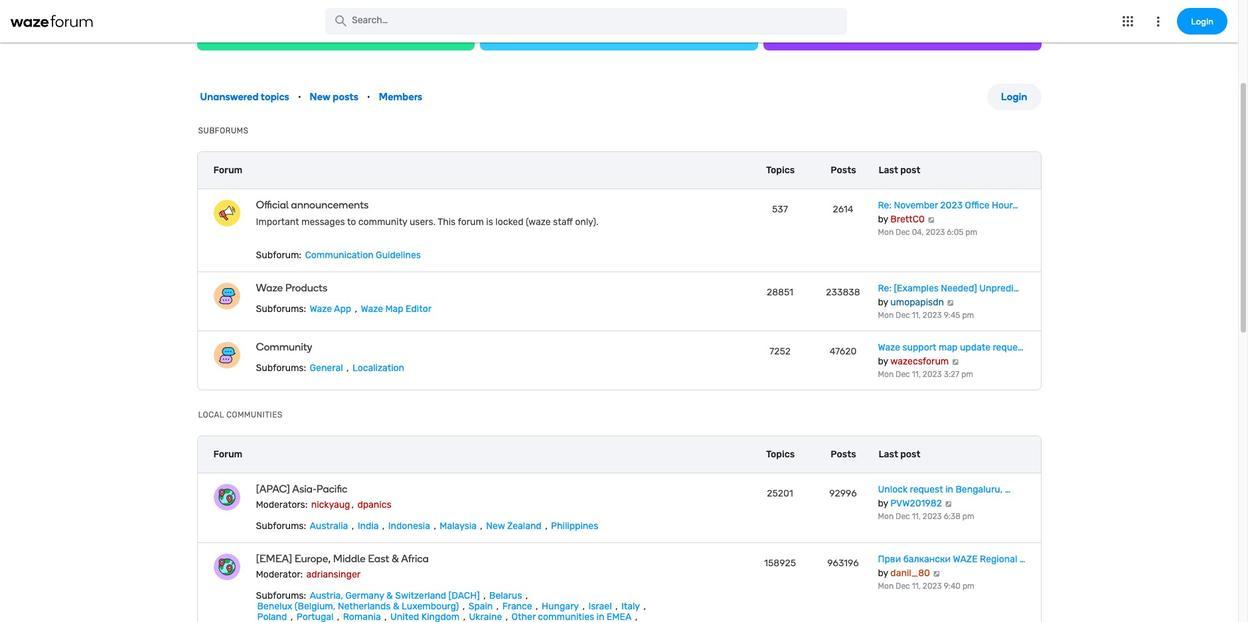 Task type: locate. For each thing, give the bounding box(es) containing it.
11, for [emea] europe, middle east & africa
[[912, 582, 921, 591]]

subforums: general , localization
[[256, 363, 404, 374]]

moderators:
[[256, 499, 308, 511]]

5 dec from the top
[[896, 582, 910, 591]]

,
[[355, 303, 357, 315], [347, 363, 349, 374], [352, 499, 354, 511], [352, 521, 354, 532], [382, 521, 385, 532], [434, 521, 436, 532], [480, 521, 483, 532], [545, 521, 548, 532], [484, 590, 486, 602], [526, 590, 528, 602], [463, 601, 465, 612], [497, 601, 499, 612], [536, 601, 538, 612], [583, 601, 585, 612], [616, 601, 618, 612], [644, 601, 646, 612]]

last
[[879, 164, 898, 176], [879, 449, 898, 460]]

0 vertical spatial posts
[[831, 164, 856, 176]]

is
[[486, 216, 493, 228]]

1 vertical spatial topics
[[766, 449, 795, 460]]

mon down wazecsforum
[[878, 370, 894, 379]]

1 vertical spatial re:
[[878, 283, 892, 294]]

2 subforums: from the top
[[256, 363, 306, 374]]

adriansinger
[[306, 569, 361, 580]]

1 vertical spatial forum
[[213, 449, 243, 460]]

2023 down wazecsforum
[[923, 370, 942, 379]]

4 dec from the top
[[896, 512, 910, 521]]

pm for ,
[[963, 512, 975, 521]]

, left dpanics
[[352, 499, 354, 511]]

subforums: for subforums: australia , india , indonesia , malaysia , new zealand , philippines
[[256, 521, 306, 532]]

last post up unlock
[[879, 449, 921, 460]]

2023 left 9:40
[[923, 582, 942, 591]]

4 by from the top
[[878, 498, 888, 509]]

2023 left office
[[940, 200, 963, 211]]

1 mon from the top
[[878, 228, 894, 237]]

mon down umopapisdn link
[[878, 311, 894, 320]]

(waze
[[526, 216, 551, 228]]

dec for community
[[896, 228, 910, 237]]

0 horizontal spatial view the latest post image
[[927, 216, 936, 223]]

[apac]
[[256, 483, 290, 495]]

forum for official
[[213, 165, 243, 176]]

2 last from the top
[[879, 449, 898, 460]]

switzerland
[[395, 590, 446, 602]]

posts for waze products
[[831, 164, 856, 176]]

11, down wazecsforum
[[912, 370, 921, 379]]

1 posts from the top
[[831, 164, 856, 176]]

forum down local communities link
[[213, 449, 243, 460]]

343,671
[[309, 5, 363, 24]]

1 last post from the top
[[879, 164, 921, 176]]

waze left support
[[878, 342, 900, 353]]

view the latest post image up 3:27
[[951, 359, 960, 365]]

re: inside re: [examples needed] unpredi… by umopapisdn
[[878, 283, 892, 294]]

[examples
[[894, 283, 939, 294]]

last up november
[[879, 164, 898, 176]]

re:
[[878, 200, 892, 211], [878, 283, 892, 294]]

forum locked image for [emea]
[[213, 554, 240, 580]]

& inside [emea] europe, middle east & africa moderator: adriansinger
[[392, 552, 399, 565]]

1 horizontal spatial •
[[367, 92, 370, 102]]

subforums: down waze products
[[256, 303, 306, 315]]

update
[[960, 342, 991, 353]]

92996
[[830, 488, 857, 499]]

app
[[334, 303, 351, 315]]

2 by from the top
[[878, 297, 888, 308]]

1 vertical spatial post
[[901, 449, 921, 460]]

needed]
[[941, 283, 977, 294]]

by inside unlock request in bengaluru, … by pvw201982
[[878, 498, 888, 509]]

last post up november
[[879, 164, 921, 176]]

mon down unlock
[[878, 512, 894, 521]]

subforums: down community at the bottom
[[256, 363, 306, 374]]

forum for [apac]
[[213, 449, 243, 460]]

last post for waze products
[[879, 164, 921, 176]]

malaysia link
[[438, 521, 478, 532]]

local communities
[[198, 410, 283, 420]]

11, down umopapisdn link
[[912, 311, 921, 320]]

france link
[[501, 601, 534, 612]]

by left 'brettc0'
[[878, 214, 888, 225]]

dec down "danil_80" 'link'
[[896, 582, 910, 591]]

4 11, from the top
[[912, 582, 921, 591]]

localization link
[[351, 363, 406, 374]]

luxembourg)
[[402, 601, 459, 612]]

[emea] europe, middle east & africa moderator: adriansinger
[[256, 552, 429, 580]]

australia
[[310, 521, 348, 532]]

post up request
[[901, 449, 921, 460]]

25201
[[767, 488, 793, 499]]

topics up the 537
[[766, 164, 795, 176]]

1 re: from the top
[[878, 200, 892, 211]]

2 forum from the top
[[213, 449, 243, 460]]

… inside први балкански waze regional … by danil_80
[[1020, 554, 1026, 565]]

1 forum locked image from the top
[[213, 200, 240, 226]]

2 dec from the top
[[896, 311, 910, 320]]

dec down 'brettc0'
[[896, 228, 910, 237]]

by inside први балкански waze regional … by danil_80
[[878, 568, 888, 579]]

1 topics from the top
[[766, 164, 795, 176]]

2 11, from the top
[[912, 370, 921, 379]]

re: [examples needed] unpredi… link
[[878, 283, 1019, 294]]

by left umopapisdn link
[[878, 297, 888, 308]]

mon
[[878, 228, 894, 237], [878, 311, 894, 320], [878, 370, 894, 379], [878, 512, 894, 521], [878, 582, 894, 591]]

re: november 2023 office hour… by brettc0
[[878, 200, 1018, 225]]

localization
[[353, 363, 404, 374]]

view the latest post image up 9:45
[[947, 299, 955, 306]]

forum down subforums
[[213, 165, 243, 176]]

forum locked image left [emea]
[[213, 554, 240, 580]]

0 vertical spatial forum
[[213, 165, 243, 176]]

… right regional
[[1020, 554, 1026, 565]]

[apac] asia-pacific link
[[256, 483, 639, 495]]

… inside unlock request in bengaluru, … by pvw201982
[[1005, 484, 1011, 495]]

2 topics from the top
[[766, 449, 795, 460]]

1 • from the left
[[298, 92, 301, 102]]

47620
[[830, 346, 857, 357]]

1 subforums: from the top
[[256, 303, 306, 315]]

forum
[[213, 165, 243, 176], [213, 449, 243, 460]]

pm for community
[[966, 228, 978, 237]]

pm right 9:45
[[962, 311, 974, 320]]

1 vertical spatial forum locked image
[[213, 554, 240, 580]]

local
[[198, 410, 224, 420]]

•
[[298, 92, 301, 102], [367, 92, 370, 102]]

danil_80 link
[[891, 568, 930, 579]]

by inside re: [examples needed] unpredi… by umopapisdn
[[878, 297, 888, 308]]

први
[[878, 554, 901, 565]]

by inside waze support map update reque… by wazecsforum
[[878, 356, 888, 367]]

waze products
[[256, 282, 328, 294]]

2023 for waze products
[[923, 311, 942, 320]]

, right italy "link"
[[644, 601, 646, 612]]

view the latest post image
[[927, 216, 936, 223], [947, 299, 955, 306]]

view the latest post image up mon dec 11, 2023 9:40 pm
[[933, 570, 941, 577]]

… right bengaluru,
[[1005, 484, 1011, 495]]

pm right 6:38
[[963, 512, 975, 521]]

5 mon from the top
[[878, 582, 894, 591]]

0 vertical spatial topics
[[766, 164, 795, 176]]

view the latest post image for ,
[[945, 501, 953, 507]]

re: inside re: november 2023 office hour… by brettc0
[[878, 200, 892, 211]]

1 11, from the top
[[912, 311, 921, 320]]

, left italy "link"
[[616, 601, 618, 612]]

view the latest post image
[[951, 359, 960, 365], [945, 501, 953, 507], [933, 570, 941, 577]]

view the latest post image for africa
[[933, 570, 941, 577]]

&
[[392, 552, 399, 565], [387, 590, 393, 602], [393, 601, 400, 612]]

1 last from the top
[[879, 164, 898, 176]]

0 vertical spatial view the latest post image
[[927, 216, 936, 223]]

pm right 9:40
[[963, 582, 975, 591]]

only).
[[575, 216, 599, 228]]

1 horizontal spatial …
[[1020, 554, 1026, 565]]

hour…
[[992, 200, 1018, 211]]

0 vertical spatial re:
[[878, 200, 892, 211]]

view the latest post image up mon dec 04, 2023 6:05 pm
[[927, 216, 936, 223]]

no unread posts image
[[213, 484, 240, 511]]

dec
[[896, 228, 910, 237], [896, 311, 910, 320], [896, 370, 910, 379], [896, 512, 910, 521], [896, 582, 910, 591]]

by down "први"
[[878, 568, 888, 579]]

by inside re: november 2023 office hour… by brettc0
[[878, 214, 888, 225]]

3 mon from the top
[[878, 370, 894, 379]]

by left wazecsforum
[[878, 356, 888, 367]]

post for [emea] europe, middle east & africa
[[901, 449, 921, 460]]

11, down danil_80 at bottom
[[912, 582, 921, 591]]

dec down pvw201982 link
[[896, 512, 910, 521]]

europe,
[[295, 552, 331, 565]]

537
[[772, 204, 788, 215]]

11, down pvw201982 at the right bottom
[[912, 512, 921, 521]]

5 by from the top
[[878, 568, 888, 579]]

map
[[385, 303, 403, 315]]

4 mon from the top
[[878, 512, 894, 521]]

thanks
[[310, 24, 345, 37]]

new
[[486, 521, 505, 532]]

asia-
[[292, 483, 317, 495]]

2023
[[940, 200, 963, 211], [926, 228, 945, 237], [923, 311, 942, 320], [923, 370, 942, 379], [923, 512, 942, 521], [923, 582, 942, 591]]

1 forum from the top
[[213, 165, 243, 176]]

subforums: down moderator:
[[256, 590, 306, 602]]

unlock request in bengaluru, … by pvw201982
[[878, 484, 1011, 509]]

posts up the 2614
[[831, 164, 856, 176]]

waze inside waze support map update reque… by wazecsforum
[[878, 342, 900, 353]]

1 vertical spatial last
[[879, 449, 898, 460]]

by for community
[[878, 214, 888, 225]]

343,671 thanks list
[[309, 5, 363, 37]]

1 horizontal spatial view the latest post image
[[947, 299, 955, 306]]

israel link
[[587, 601, 613, 612]]

dpanics link
[[356, 499, 393, 511]]

indonesia
[[388, 521, 430, 532]]

233838
[[826, 287, 860, 298]]

subforums: inside subforums: austria, germany & switzerland [dach] , belarus , benelux (belgium, netherlands & luxembourg) , spain , france , hungary , israel , italy ,
[[256, 590, 306, 602]]

9:45
[[944, 311, 961, 320]]

4 subforums: from the top
[[256, 590, 306, 602]]

0 vertical spatial …
[[1005, 484, 1011, 495]]

by down unlock
[[878, 498, 888, 509]]

mon for community
[[878, 228, 894, 237]]

forum locked image left official
[[213, 200, 240, 226]]

reque…
[[993, 342, 1024, 353]]

last post
[[879, 164, 921, 176], [879, 449, 921, 460]]

re: left [examples
[[878, 283, 892, 294]]

2 last post from the top
[[879, 449, 921, 460]]

middle
[[333, 552, 366, 565]]

, right "france" link
[[536, 601, 538, 612]]

re: up brettc0 link
[[878, 200, 892, 211]]

1 post from the top
[[901, 164, 921, 176]]

waze
[[953, 554, 978, 565]]

last up unlock
[[879, 449, 898, 460]]

2023 for official announcements
[[926, 228, 945, 237]]

1 vertical spatial view the latest post image
[[947, 299, 955, 306]]

, right spain
[[497, 601, 499, 612]]

0 vertical spatial last post
[[879, 164, 921, 176]]

italy
[[621, 601, 640, 612]]

0 vertical spatial last
[[879, 164, 898, 176]]

spain link
[[467, 601, 494, 612]]

subforums: down moderators:
[[256, 521, 306, 532]]

topics for waze products
[[766, 164, 795, 176]]

2 vertical spatial view the latest post image
[[933, 570, 941, 577]]

view the latest post image up 6:38
[[945, 501, 953, 507]]

local communities link
[[198, 410, 283, 420]]

view the latest post image for official announcements
[[927, 216, 936, 223]]

list
[[348, 24, 361, 37]]

pm for africa
[[963, 582, 975, 591]]

hungary link
[[541, 601, 580, 612]]

0 horizontal spatial •
[[298, 92, 301, 102]]

1 vertical spatial …
[[1020, 554, 1026, 565]]

in
[[946, 484, 954, 495]]

re: for waze products
[[878, 283, 892, 294]]

view the latest post image for waze products
[[947, 299, 955, 306]]

2023 right 04,
[[926, 228, 945, 237]]

0 vertical spatial forum locked image
[[213, 200, 240, 226]]

1 by from the top
[[878, 214, 888, 225]]

benelux
[[257, 601, 292, 612]]

1 vertical spatial posts
[[831, 449, 856, 460]]

dec down wazecsforum
[[896, 370, 910, 379]]

1 vertical spatial view the latest post image
[[945, 501, 953, 507]]

posts up 92996
[[831, 449, 856, 460]]

2023 for [emea] europe, middle east & africa
[[923, 582, 942, 591]]

0 vertical spatial post
[[901, 164, 921, 176]]

, right [dach]
[[484, 590, 486, 602]]

2023 left 9:45
[[923, 311, 942, 320]]

, right 'india'
[[382, 521, 385, 532]]

, left malaysia
[[434, 521, 436, 532]]

& right the netherlands
[[393, 601, 400, 612]]

community
[[358, 216, 407, 228]]

topics up 25201
[[766, 449, 795, 460]]

2 re: from the top
[[878, 283, 892, 294]]

pm right 6:05
[[966, 228, 978, 237]]

2 forum locked image from the top
[[213, 554, 240, 580]]

pm right 3:27
[[962, 370, 973, 379]]

dec down umopapisdn on the right of the page
[[896, 311, 910, 320]]

0 vertical spatial view the latest post image
[[951, 359, 960, 365]]

subforums: for subforums: austria, germany & switzerland [dach] , belarus , benelux (belgium, netherlands & luxembourg) , spain , france , hungary , israel , italy ,
[[256, 590, 306, 602]]

& right east
[[392, 552, 399, 565]]

0 horizontal spatial …
[[1005, 484, 1011, 495]]

2023 left 6:38
[[923, 512, 942, 521]]

2 post from the top
[[901, 449, 921, 460]]

3 by from the top
[[878, 356, 888, 367]]

austria,
[[310, 590, 343, 602]]

post up november
[[901, 164, 921, 176]]

posts
[[619, 24, 645, 37]]

2 posts from the top
[[831, 449, 856, 460]]

waze down subforum:
[[256, 282, 283, 294]]

mon down "први"
[[878, 582, 894, 591]]

posts
[[831, 164, 856, 176], [831, 449, 856, 460]]

brettc0
[[891, 214, 925, 225]]

1 vertical spatial last post
[[879, 449, 921, 460]]

forum locked image
[[213, 200, 240, 226], [213, 554, 240, 580]]

1 dec from the top
[[896, 228, 910, 237]]

indonesia link
[[387, 521, 432, 532]]

, right app
[[355, 303, 357, 315]]

official announcements important messages to community users. this forum is locked (waze staff only).
[[256, 199, 599, 228]]

official announcements link
[[256, 199, 639, 211]]

3 11, from the top
[[912, 512, 921, 521]]

mon down 'brettc0'
[[878, 228, 894, 237]]

community
[[256, 341, 312, 353]]

mon dec 11, 2023 6:38 pm
[[878, 512, 975, 521]]

3 subforums: from the top
[[256, 521, 306, 532]]

waze app link
[[308, 303, 353, 315]]



Task type: vqa. For each thing, say whether or not it's contained in the screenshot.
and
no



Task type: describe. For each thing, give the bounding box(es) containing it.
subforums: for subforums: general , localization
[[256, 363, 306, 374]]

waze left app
[[310, 303, 332, 315]]

11, for community
[[912, 370, 921, 379]]

locked
[[496, 216, 524, 228]]

2,176,478
[[587, 5, 651, 24]]

last for waze products
[[879, 164, 898, 176]]

(belgium,
[[295, 601, 336, 612]]

india
[[358, 521, 379, 532]]

subforums: for subforums: waze app , waze map editor
[[256, 303, 306, 315]]

11, for [apac] asia-pacific
[[912, 512, 921, 521]]

communities
[[226, 410, 283, 420]]

wazecsforum
[[891, 356, 949, 367]]

forum
[[458, 216, 484, 228]]

6:38
[[944, 512, 961, 521]]

support
[[903, 342, 937, 353]]

nickyaug link
[[310, 499, 352, 511]]

east
[[368, 552, 389, 565]]

2023 inside re: november 2023 office hour… by brettc0
[[940, 200, 963, 211]]

users.
[[410, 216, 436, 228]]

mon for africa
[[878, 582, 894, 591]]

6:05
[[947, 228, 964, 237]]

2 mon from the top
[[878, 311, 894, 320]]

mon dec 04, 2023 6:05 pm
[[878, 228, 978, 237]]

re: [examples needed] unpredi… by umopapisdn
[[878, 283, 1019, 308]]

2023 for [apac] asia-pacific
[[923, 512, 942, 521]]

pacific
[[317, 483, 348, 495]]

pvw201982
[[891, 498, 942, 509]]

… for africa
[[1020, 554, 1026, 565]]

spain
[[469, 601, 493, 612]]

general
[[310, 363, 343, 374]]

australia link
[[308, 521, 349, 532]]

official
[[256, 199, 289, 211]]

zealand
[[507, 521, 542, 532]]

[apac] asia-pacific moderators: nickyaug , dpanics
[[256, 483, 391, 511]]

by for ,
[[878, 498, 888, 509]]

, right belarus
[[526, 590, 528, 602]]

subforums
[[198, 126, 249, 135]]

, left 'india'
[[352, 521, 354, 532]]

dec for ,
[[896, 512, 910, 521]]

, left the israel
[[583, 601, 585, 612]]

waze map editor link
[[360, 303, 433, 315]]

& right 'germany'
[[387, 590, 393, 602]]

28851
[[767, 287, 794, 298]]

11, for waze products
[[912, 311, 921, 320]]

3 dec from the top
[[896, 370, 910, 379]]

guidelines
[[376, 250, 421, 261]]

unpredi…
[[980, 283, 1019, 294]]

, inside [apac] asia-pacific moderators: nickyaug , dpanics
[[352, 499, 354, 511]]

community link
[[256, 341, 639, 353]]

topics for [emea] europe, middle east & africa
[[766, 449, 795, 460]]

by for africa
[[878, 568, 888, 579]]

, right zealand
[[545, 521, 548, 532]]

2,176,478 total posts
[[587, 5, 651, 37]]

2 • from the left
[[367, 92, 370, 102]]

regional
[[980, 554, 1018, 565]]

re: for official announcements
[[878, 200, 892, 211]]

dpanics
[[358, 499, 391, 511]]

belarus link
[[488, 590, 523, 602]]

, left new
[[480, 521, 483, 532]]

benelux (belgium, netherlands & luxembourg) link
[[256, 601, 460, 612]]

important
[[256, 216, 299, 228]]

austria, germany & switzerland [dach] link
[[308, 590, 481, 602]]

netherlands
[[338, 601, 391, 612]]

re: november 2023 office hour… link
[[878, 200, 1018, 211]]

posts for [emea] europe, middle east & africa
[[831, 449, 856, 460]]

mon for ,
[[878, 512, 894, 521]]

… for ,
[[1005, 484, 1011, 495]]

last for [emea] europe, middle east & africa
[[879, 449, 898, 460]]

2023 for community
[[923, 370, 942, 379]]

staff
[[553, 216, 573, 228]]

italy link
[[620, 601, 642, 612]]

subforum:
[[256, 250, 301, 261]]

request
[[910, 484, 943, 495]]

unlock
[[878, 484, 908, 495]]

editor
[[406, 303, 432, 315]]

subforums: australia , india , indonesia , malaysia , new zealand , philippines
[[256, 521, 599, 532]]

post for waze products
[[901, 164, 921, 176]]

dec for africa
[[896, 582, 910, 591]]

waze support map update reque… by wazecsforum
[[878, 342, 1024, 367]]

hungary
[[542, 601, 579, 612]]

africa
[[401, 552, 429, 565]]

israel
[[589, 601, 612, 612]]

subforums: austria, germany & switzerland [dach] , belarus , benelux (belgium, netherlands & luxembourg) , spain , france , hungary , israel , italy ,
[[256, 590, 646, 612]]

germany
[[345, 590, 384, 602]]

general link
[[308, 363, 344, 374]]

nickyaug
[[311, 499, 350, 511]]

last post for [emea] europe, middle east & africa
[[879, 449, 921, 460]]

waze left 'map'
[[361, 303, 383, 315]]

november
[[894, 200, 938, 211]]

7252
[[770, 346, 791, 357]]

04,
[[912, 228, 924, 237]]

, left spain
[[463, 601, 465, 612]]

[dach]
[[449, 590, 480, 602]]

mon dec 11, 2023 3:27 pm
[[878, 370, 973, 379]]

forum locked image for official
[[213, 200, 240, 226]]

963196
[[828, 558, 859, 569]]

mon dec 11, 2023 9:40 pm
[[878, 582, 975, 591]]

map
[[939, 342, 958, 353]]

[emea]
[[256, 552, 292, 565]]

, right general
[[347, 363, 349, 374]]

total
[[593, 24, 617, 37]]

moderator:
[[256, 569, 303, 580]]

9:40
[[944, 582, 961, 591]]

subforum: communication guidelines
[[256, 250, 421, 261]]

danil_80
[[891, 568, 930, 579]]



